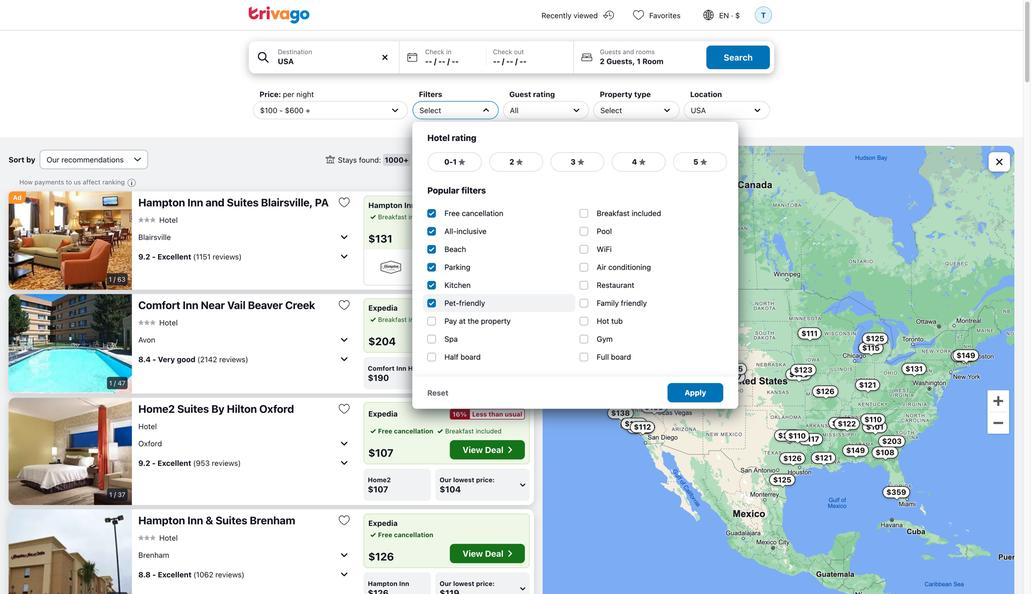 Task type: describe. For each thing, give the bounding box(es) containing it.
$101 button
[[863, 421, 888, 433]]

expedia for $204
[[369, 304, 398, 313]]

creek
[[285, 299, 315, 311]]

37
[[118, 491, 126, 499]]

hot tub
[[597, 317, 623, 326]]

$115
[[863, 344, 880, 352]]

home2 suites by hilton oxford, (oxford, usa) image
[[9, 398, 132, 505]]

5
[[694, 157, 699, 166]]

free for 2nd free cancellation button from the bottom
[[378, 428, 393, 435]]

pa
[[315, 196, 329, 209]]

$125 for the leftmost $125 "button"
[[774, 476, 792, 484]]

filters
[[419, 90, 442, 99]]

1 vertical spatial $149 button
[[843, 445, 869, 457]]

$112 button
[[630, 422, 655, 433]]

the inside button
[[467, 213, 477, 221]]

2 free cancellation button from the top
[[369, 530, 434, 540]]

sort by
[[9, 155, 35, 164]]

hilton.
[[487, 271, 507, 278]]

stays found: 1000+
[[338, 155, 409, 164]]

recently viewed button
[[529, 0, 624, 30]]

hampton inn image
[[369, 260, 414, 275]]

Gym checkbox
[[580, 335, 589, 343]]

0 vertical spatial cancellation
[[462, 209, 504, 218]]

9.2 for home2 suites by hilton oxford
[[138, 459, 150, 468]]

air
[[597, 263, 607, 272]]

price: for $204
[[476, 365, 495, 372]]

1 deal from the top
[[485, 231, 504, 241]]

0-
[[445, 157, 453, 166]]

reviews) for and
[[213, 252, 242, 261]]

our for $107
[[440, 476, 452, 484]]

suites inside 'button'
[[177, 403, 209, 415]]

$359 button
[[883, 487, 911, 498]]

$104 button
[[621, 418, 648, 430]]

Spa checkbox
[[428, 335, 436, 343]]

$108
[[876, 448, 895, 457]]

Air conditioning checkbox
[[580, 263, 589, 272]]

$110 for $110
[[789, 431, 806, 440]]

lowest for $107
[[453, 476, 475, 484]]

reviews) for by
[[212, 459, 241, 468]]

1 vertical spatial $111
[[599, 348, 615, 357]]

ad
[[13, 194, 22, 201]]

very
[[158, 355, 175, 364]]

63
[[117, 276, 126, 283]]

Pet-friendly checkbox
[[428, 299, 436, 308]]

free for 2nd free cancellation button from the top
[[378, 531, 393, 539]]

Half board checkbox
[[428, 353, 436, 361]]

reviews) for &
[[216, 570, 245, 579]]

home2 for home2 suites by hilton oxford
[[138, 403, 175, 415]]

1 vertical spatial $111 button
[[595, 347, 619, 358]]

pool
[[597, 227, 612, 236]]

0 horizontal spatial $125 button
[[770, 474, 796, 486]]

beach
[[445, 245, 466, 254]]

0-1 button
[[428, 152, 483, 172]]

$117
[[803, 435, 820, 444]]

pay inside button
[[447, 213, 457, 221]]

popular filters
[[428, 185, 486, 196]]

$138
[[612, 409, 630, 418]]

47
[[118, 380, 126, 387]]

1 horizontal spatial $121 button
[[856, 379, 881, 391]]

$151 button
[[952, 350, 976, 362]]

1 vertical spatial the
[[468, 317, 479, 326]]

excellent for by
[[158, 459, 191, 468]]

reset
[[428, 389, 449, 397]]

$125 for the topmost $125 "button"
[[866, 334, 885, 343]]

hampton inn and suites blairsville, pa, (blairsville, usa) image
[[9, 192, 132, 290]]

1 vertical spatial pay
[[445, 317, 457, 326]]

avon
[[138, 335, 155, 344]]

$131 inside button
[[906, 364, 923, 373]]

325
[[518, 155, 533, 164]]

1 vertical spatial property
[[481, 317, 511, 326]]

half board
[[445, 353, 481, 362]]

restaurant
[[597, 281, 635, 290]]

guest rating
[[510, 90, 555, 99]]

recently viewed
[[542, 11, 598, 20]]

how payments to us affect ranking button
[[19, 178, 139, 189]]

check for check out -- / -- / --
[[493, 48, 512, 56]]

$119
[[597, 288, 615, 297]]

friendly for family friendly
[[621, 299, 647, 308]]

comfort inn hotels $190
[[368, 365, 429, 383]]

1 vertical spatial hampton inn
[[420, 256, 459, 264]]

4
[[632, 157, 637, 166]]

3
[[571, 157, 576, 166]]

$
[[736, 11, 740, 20]]

Pool checkbox
[[580, 227, 589, 236]]

1 hotel button from the top
[[138, 215, 178, 225]]

guests
[[600, 48, 621, 56]]

Full board checkbox
[[580, 353, 589, 361]]

included down 16% less than usual
[[476, 428, 502, 435]]

Destination search field
[[278, 56, 393, 67]]

9.2 - excellent (953 reviews)
[[138, 459, 241, 468]]

search
[[724, 52, 753, 63]]

filters
[[462, 185, 486, 196]]

hampton inn inside button
[[368, 580, 409, 588]]

home2 for home2 $107
[[368, 476, 391, 484]]

deal for $107
[[485, 445, 504, 455]]

map region
[[543, 146, 1015, 594]]

2 horizontal spatial $126
[[817, 387, 835, 396]]

1 horizontal spatial brenham
[[250, 514, 295, 527]]

$119 button
[[594, 287, 619, 299]]

friendly for pet-friendly
[[459, 299, 485, 308]]

breakfast left pay at the property option
[[378, 316, 407, 324]]

$268 button
[[775, 430, 802, 442]]

suites for &
[[216, 514, 247, 527]]

Destination field
[[249, 41, 399, 73]]

view deal for $126
[[463, 549, 504, 559]]

oxford inside home2 suites by hilton oxford 'button'
[[259, 403, 294, 415]]

kitchen
[[445, 281, 471, 290]]

parking
[[445, 263, 471, 272]]

payments
[[35, 178, 64, 186]]

·
[[732, 11, 734, 20]]

good
[[177, 355, 196, 364]]

air conditioning
[[597, 263, 651, 272]]

$109
[[645, 403, 664, 412]]

sites
[[462, 155, 478, 164]]

comfort inn near vail beaver creek, (avon, usa) image
[[9, 294, 132, 394]]

Breakfast included checkbox
[[580, 209, 589, 218]]

2 vertical spatial breakfast included button
[[436, 427, 502, 436]]

per
[[283, 90, 295, 99]]

0 vertical spatial $125 button
[[863, 333, 889, 345]]

comfort for comfort inn hotels $190
[[368, 365, 395, 372]]

$121 for the left $121 button
[[815, 454, 833, 463]]

excellent for &
[[158, 570, 192, 579]]

$149 for bottom $149 button
[[847, 446, 866, 455]]

2 vertical spatial $126
[[369, 550, 394, 563]]

0 vertical spatial $204
[[369, 335, 396, 348]]

(1151
[[193, 252, 211, 261]]

$204 button
[[708, 371, 735, 382]]

avon button
[[138, 331, 351, 348]]

1 for comfort inn near vail beaver creek
[[109, 380, 112, 387]]

blairsville button
[[138, 229, 351, 246]]

searched:
[[480, 155, 514, 164]]

Kitchen checkbox
[[428, 281, 436, 290]]

pet-
[[445, 299, 459, 308]]

$112
[[634, 423, 651, 432]]

4 button
[[612, 152, 667, 172]]

0 vertical spatial free
[[445, 209, 460, 218]]

1 vertical spatial $126
[[784, 454, 802, 463]]

hotel button for home2
[[138, 422, 157, 431]]

check for check in -- / -- / --
[[425, 48, 445, 56]]

select for property type
[[601, 106, 622, 115]]

trivago logo image
[[249, 6, 310, 24]]

$121 for $121 button to the right
[[860, 381, 877, 389]]

family friendly
[[597, 299, 647, 308]]

booking sites searched: 325
[[432, 155, 533, 164]]

2 vertical spatial cancellation
[[394, 531, 434, 539]]

all-inclusive
[[445, 227, 487, 236]]

in
[[446, 48, 452, 56]]

clear image
[[380, 53, 390, 62]]

recently
[[542, 11, 572, 20]]

breakfast included down less
[[445, 428, 502, 435]]

our lowest price:
[[440, 580, 495, 588]]

8.4
[[138, 355, 151, 364]]

$123
[[795, 366, 813, 375]]

ranking
[[102, 178, 125, 186]]

check in -- / -- / --
[[425, 48, 459, 66]]

0 vertical spatial $131
[[369, 232, 393, 245]]

$239 button
[[627, 422, 654, 434]]

near
[[201, 299, 225, 311]]

1 vertical spatial free cancellation
[[378, 428, 434, 435]]

1 horizontal spatial $110 button
[[861, 414, 886, 426]]

night
[[297, 90, 314, 99]]

breakfast included up pool
[[597, 209, 662, 218]]

$117 button
[[799, 434, 823, 445]]

select for filters
[[420, 106, 441, 115]]

spa
[[445, 335, 458, 344]]

$110 for $110 $359
[[865, 415, 882, 424]]

at inside button
[[459, 213, 465, 221]]

comfort for comfort inn near vail beaver creek
[[138, 299, 180, 311]]

$239
[[631, 423, 650, 432]]

included down pet-friendly option
[[409, 316, 435, 324]]

1 view from the top
[[463, 231, 483, 241]]

Beach checkbox
[[428, 245, 436, 254]]

price:
[[260, 90, 281, 99]]

tub
[[612, 317, 623, 326]]



Task type: vqa. For each thing, say whether or not it's contained in the screenshot.
the rightmost BY:
no



Task type: locate. For each thing, give the bounding box(es) containing it.
1 board from the left
[[461, 353, 481, 362]]

1 for hampton inn and suites blairsville, pa
[[109, 276, 112, 283]]

1 view deal button from the top
[[450, 226, 525, 245]]

1 vertical spatial $107
[[369, 447, 394, 459]]

$131 button
[[902, 363, 927, 375]]

2 our from the top
[[440, 476, 452, 484]]

2 vertical spatial view deal button
[[450, 544, 525, 564]]

property
[[600, 90, 633, 99]]

check left the "out"
[[493, 48, 512, 56]]

pay up "spa"
[[445, 317, 457, 326]]

1 horizontal spatial $126
[[784, 454, 802, 463]]

us
[[74, 178, 81, 186]]

free cancellation up inclusive
[[445, 209, 504, 218]]

the up inclusive
[[467, 213, 477, 221]]

1 vertical spatial view deal button
[[450, 440, 525, 460]]

Restaurant checkbox
[[580, 281, 589, 290]]

3 view deal from the top
[[463, 549, 504, 559]]

comfort
[[138, 299, 180, 311], [368, 365, 395, 372]]

1 expedia from the top
[[369, 304, 398, 313]]

Free cancellation checkbox
[[428, 209, 436, 218]]

1 at from the top
[[459, 213, 465, 221]]

0 vertical spatial at
[[459, 213, 465, 221]]

oxford right hilton
[[259, 403, 294, 415]]

suites for and
[[227, 196, 259, 209]]

1 vertical spatial $125 button
[[770, 474, 796, 486]]

1 vertical spatial rating
[[452, 133, 477, 143]]

1 $190 from the left
[[368, 373, 389, 383]]

$190
[[368, 373, 389, 383], [440, 373, 461, 383]]

suites up the "blairsville" button
[[227, 196, 259, 209]]

$126 button
[[813, 386, 839, 398], [780, 453, 806, 465]]

0 vertical spatial free cancellation button
[[369, 427, 434, 436]]

expedia down home2 $107
[[369, 519, 398, 528]]

0 vertical spatial lowest
[[453, 365, 475, 372]]

$204 inside $204 button
[[711, 372, 731, 381]]

0 vertical spatial 2
[[600, 57, 605, 66]]

0 horizontal spatial $125
[[774, 476, 792, 484]]

reviews) down avon button
[[219, 355, 248, 364]]

2 at from the top
[[459, 317, 466, 326]]

$146
[[790, 370, 809, 379]]

1 for home2 suites by hilton oxford
[[109, 491, 112, 499]]

$190 for our lowest price: $190
[[440, 373, 461, 383]]

$121 button down '$117' button
[[812, 452, 836, 464]]

2 inside guests and rooms 2 guests, 1 room
[[600, 57, 605, 66]]

$268
[[779, 431, 798, 440]]

1 vertical spatial $125
[[774, 476, 792, 484]]

our lowest price: $190
[[440, 365, 495, 383]]

home2 $107
[[368, 476, 391, 495]]

friendly
[[459, 299, 485, 308], [621, 299, 647, 308]]

$203 button
[[879, 436, 906, 448]]

$111 down gym
[[599, 348, 615, 357]]

1 horizontal spatial $110
[[865, 415, 882, 424]]

$125 down $268 button
[[774, 476, 792, 484]]

check left in
[[425, 48, 445, 56]]

0 vertical spatial $110
[[865, 415, 882, 424]]

Pay at the property checkbox
[[428, 317, 436, 326]]

2 deal from the top
[[485, 445, 504, 455]]

2 lowest from the top
[[453, 476, 475, 484]]

comfort inside comfort inn hotels $190
[[368, 365, 395, 372]]

suites left by
[[177, 403, 209, 415]]

comfort up avon in the left bottom of the page
[[138, 299, 180, 311]]

viewed
[[574, 11, 598, 20]]

1 left 37
[[109, 491, 112, 499]]

breakfast up pool
[[597, 209, 630, 218]]

1 friendly from the left
[[459, 299, 485, 308]]

included down 4 'button'
[[632, 209, 662, 218]]

$121 button down the $115 button
[[856, 379, 881, 391]]

view down the pay at the property button
[[463, 231, 483, 241]]

2 view deal button from the top
[[450, 440, 525, 460]]

hotel button for comfort
[[138, 318, 178, 327]]

1 vertical spatial 9.2
[[138, 459, 150, 468]]

$107 button
[[829, 418, 854, 429]]

view deal button for $131
[[450, 226, 525, 245]]

1 vertical spatial at
[[459, 317, 466, 326]]

oxford up 9.2 - excellent (953 reviews)
[[138, 439, 162, 448]]

included
[[632, 209, 662, 218], [409, 213, 435, 221], [409, 316, 435, 324], [476, 428, 502, 435]]

deal down than in the bottom of the page
[[485, 445, 504, 455]]

included up all-inclusive option
[[409, 213, 435, 221]]

1 vertical spatial $131
[[906, 364, 923, 373]]

-
[[425, 57, 429, 66], [429, 57, 432, 66], [439, 57, 442, 66], [442, 57, 446, 66], [452, 57, 455, 66], [455, 57, 459, 66], [493, 57, 497, 66], [497, 57, 500, 66], [507, 57, 510, 66], [510, 57, 514, 66], [520, 57, 523, 66], [523, 57, 527, 66], [280, 106, 283, 115], [152, 252, 156, 261], [153, 355, 156, 364], [152, 459, 156, 468], [152, 570, 156, 579]]

Hot tub checkbox
[[580, 317, 589, 326]]

our inside button
[[440, 580, 452, 588]]

check inside check out -- / -- / --
[[493, 48, 512, 56]]

1
[[637, 57, 641, 66], [453, 157, 457, 166], [109, 276, 112, 283], [109, 380, 112, 387], [109, 491, 112, 499]]

property down the pet-friendly
[[481, 317, 511, 326]]

1 left "sites"
[[453, 157, 457, 166]]

favorites
[[650, 11, 681, 20]]

$121 down '$117' button
[[815, 454, 833, 463]]

wifi
[[597, 245, 612, 254]]

$100
[[260, 106, 278, 115]]

rooms
[[636, 48, 655, 56]]

breakfast included up all-inclusive option
[[378, 213, 435, 221]]

1 down the rooms
[[637, 57, 641, 66]]

view deal button down 16% less than usual
[[450, 440, 525, 460]]

board right full
[[611, 353, 631, 362]]

pay at the property down the pet-friendly
[[445, 317, 511, 326]]

free cancellation up hampton inn button
[[378, 531, 434, 539]]

0 horizontal spatial $104
[[440, 484, 461, 495]]

inn
[[188, 196, 203, 209], [404, 201, 416, 210], [450, 256, 459, 264], [183, 299, 199, 311], [396, 365, 407, 372], [188, 514, 203, 527], [399, 580, 409, 588]]

and inside guests and rooms 2 guests, 1 room
[[623, 48, 634, 56]]

reset button
[[428, 388, 449, 398]]

0 vertical spatial $107
[[833, 419, 851, 428]]

0 vertical spatial comfort
[[138, 299, 180, 311]]

1 vertical spatial free cancellation button
[[369, 530, 434, 540]]

$121
[[860, 381, 877, 389], [815, 454, 833, 463]]

hotel button for hampton
[[138, 533, 178, 543]]

expedia down hampton inn image
[[369, 304, 398, 313]]

3 hotel button from the top
[[138, 422, 157, 431]]

1 vertical spatial $110 button
[[785, 430, 810, 442]]

rating up "sites"
[[452, 133, 477, 143]]

and up the "blairsville" button
[[206, 196, 225, 209]]

1 horizontal spatial $121
[[860, 381, 877, 389]]

comfort inside button
[[138, 299, 180, 311]]

$110 inside $110 $359
[[865, 415, 882, 424]]

pay at the property button
[[437, 212, 505, 222]]

$107 inside button
[[833, 419, 851, 428]]

1 horizontal spatial $104
[[625, 419, 644, 428]]

t button
[[753, 0, 775, 30]]

3 price: from the top
[[476, 580, 495, 588]]

Parking checkbox
[[428, 263, 436, 272]]

expedia down comfort inn hotels $190
[[369, 410, 398, 418]]

1 select from the left
[[420, 106, 441, 115]]

1 free cancellation button from the top
[[369, 427, 434, 436]]

0 vertical spatial hampton inn
[[369, 201, 416, 210]]

breakfast
[[597, 209, 630, 218], [378, 213, 407, 221], [378, 316, 407, 324], [445, 428, 474, 435]]

our inside our lowest price: $104
[[440, 476, 452, 484]]

1 vertical spatial cancellation
[[394, 428, 434, 435]]

0 horizontal spatial expect
[[420, 271, 441, 278]]

3 lowest from the top
[[453, 580, 475, 588]]

lowest inside our lowest price: $104
[[453, 476, 475, 484]]

1 vertical spatial deal
[[485, 445, 504, 455]]

2 expedia from the top
[[369, 410, 398, 418]]

0 horizontal spatial $204
[[369, 335, 396, 348]]

deal for $126
[[485, 549, 504, 559]]

$190 for comfort inn hotels $190
[[368, 373, 389, 383]]

1 horizontal spatial board
[[611, 353, 631, 362]]

$215 button
[[721, 363, 747, 375]]

oxford
[[259, 403, 294, 415], [138, 439, 162, 448]]

price: inside button
[[476, 580, 495, 588]]

$104 inside our lowest price: $104
[[440, 484, 461, 495]]

by
[[211, 403, 225, 415]]

2 check from the left
[[493, 48, 512, 56]]

0 horizontal spatial $149
[[847, 446, 866, 455]]

property type
[[600, 90, 651, 99]]

3 expedia from the top
[[369, 519, 398, 528]]

board for full board
[[611, 353, 631, 362]]

1 vertical spatial suites
[[177, 403, 209, 415]]

0 vertical spatial $110 button
[[861, 414, 886, 426]]

view deal down less
[[463, 445, 504, 455]]

expect up kitchen
[[464, 271, 485, 278]]

1 vertical spatial oxford
[[138, 439, 162, 448]]

free cancellation button down reset in the left of the page
[[369, 427, 434, 436]]

0 horizontal spatial oxford
[[138, 439, 162, 448]]

pay up all-
[[447, 213, 457, 221]]

view deal button for $126
[[450, 544, 525, 564]]

rating for hotel rating
[[452, 133, 477, 143]]

0 horizontal spatial brenham
[[138, 551, 169, 560]]

price: per night
[[260, 90, 314, 99]]

1 vertical spatial $149
[[847, 446, 866, 455]]

0 horizontal spatial $126
[[369, 550, 394, 563]]

1 left 47
[[109, 380, 112, 387]]

$111 button down gym
[[595, 347, 619, 358]]

&
[[206, 514, 213, 527]]

property inside button
[[479, 213, 505, 221]]

cancellation down 'reset' 'button'
[[394, 428, 434, 435]]

0 vertical spatial view deal
[[463, 231, 504, 241]]

$190 inside comfort inn hotels $190
[[368, 373, 389, 383]]

1 9.2 from the top
[[138, 252, 150, 261]]

suites
[[227, 196, 259, 209], [177, 403, 209, 415], [216, 514, 247, 527]]

$121 down the $115 button
[[860, 381, 877, 389]]

comfort left hotels
[[368, 365, 395, 372]]

free cancellation button up hampton inn button
[[369, 530, 434, 540]]

1 / 63
[[109, 276, 126, 283]]

oxford inside oxford button
[[138, 439, 162, 448]]

1 view deal from the top
[[463, 231, 504, 241]]

9.2 for hampton inn and suites blairsville, pa
[[138, 252, 150, 261]]

2 view from the top
[[463, 445, 483, 455]]

(953
[[193, 459, 210, 468]]

$126 down "$123" button
[[817, 387, 835, 396]]

$600
[[285, 106, 304, 115]]

9.2
[[138, 252, 150, 261], [138, 459, 150, 468]]

0 vertical spatial oxford
[[259, 403, 294, 415]]

hampton inn & suites brenham, (brenham, usa) image
[[9, 510, 132, 594]]

expect better. expect hilton.
[[420, 271, 507, 278]]

our for $204
[[440, 365, 452, 372]]

1 horizontal spatial $149
[[957, 351, 976, 360]]

select down filters on the top left of the page
[[420, 106, 441, 115]]

0 vertical spatial $126 button
[[813, 386, 839, 398]]

2 select from the left
[[601, 106, 622, 115]]

view deal button for $107
[[450, 440, 525, 460]]

2 vertical spatial view
[[463, 549, 483, 559]]

Family friendly checkbox
[[580, 299, 589, 308]]

at up all-inclusive
[[459, 213, 465, 221]]

view for $126
[[463, 549, 483, 559]]

lowest for $204
[[453, 365, 475, 372]]

price: inside our lowest price: $104
[[476, 476, 495, 484]]

board for half board
[[461, 353, 481, 362]]

2 vertical spatial view deal
[[463, 549, 504, 559]]

destination
[[278, 48, 312, 56]]

rating for guest rating
[[533, 90, 555, 99]]

1 left 63
[[109, 276, 112, 283]]

0 vertical spatial the
[[467, 213, 477, 221]]

lowest inside our lowest price: button
[[453, 580, 475, 588]]

home2 suites by hilton oxford
[[138, 403, 294, 415]]

breakfast down 16%
[[445, 428, 474, 435]]

view deal down the pay at the property button
[[463, 231, 504, 241]]

hampton
[[138, 196, 185, 209], [369, 201, 403, 210], [420, 256, 448, 264], [138, 514, 185, 527], [368, 580, 398, 588]]

3 view deal button from the top
[[450, 544, 525, 564]]

1 expect from the left
[[420, 271, 441, 278]]

price: inside our lowest price: $190
[[476, 365, 495, 372]]

2 expect from the left
[[464, 271, 485, 278]]

2 board from the left
[[611, 353, 631, 362]]

inn inside comfort inn hotels $190
[[396, 365, 407, 372]]

breakfast left free cancellation checkbox on the top
[[378, 213, 407, 221]]

1 our from the top
[[440, 365, 452, 372]]

1 vertical spatial free
[[378, 428, 393, 435]]

$107 inside home2 $107
[[368, 484, 388, 495]]

$111 button up the $123
[[798, 328, 822, 339]]

0 vertical spatial rating
[[533, 90, 555, 99]]

WiFi checkbox
[[580, 245, 589, 254]]

2 vertical spatial free cancellation
[[378, 531, 434, 539]]

and up guests,
[[623, 48, 634, 56]]

2 9.2 from the top
[[138, 459, 150, 468]]

0 vertical spatial 9.2
[[138, 252, 150, 261]]

excellent left (1062
[[158, 570, 192, 579]]

check out -- / -- / --
[[493, 48, 527, 66]]

view deal button up our lowest price: button
[[450, 544, 525, 564]]

cancellation up inclusive
[[462, 209, 504, 218]]

deal down the pay at the property button
[[485, 231, 504, 241]]

rating
[[533, 90, 555, 99], [452, 133, 477, 143]]

2 left 325
[[510, 157, 515, 166]]

brenham up 8.8
[[138, 551, 169, 560]]

view up our lowest price:
[[463, 549, 483, 559]]

the
[[467, 213, 477, 221], [468, 317, 479, 326]]

1 vertical spatial pay at the property
[[445, 317, 511, 326]]

0 horizontal spatial $121 button
[[812, 452, 836, 464]]

breakfast included button up all-inclusive option
[[369, 212, 435, 222]]

$146 button
[[786, 369, 812, 381]]

view
[[463, 231, 483, 241], [463, 445, 483, 455], [463, 549, 483, 559]]

All-inclusive checkbox
[[428, 227, 436, 236]]

1 lowest from the top
[[453, 365, 475, 372]]

1 vertical spatial $104
[[440, 484, 461, 495]]

at down the pet-friendly
[[459, 317, 466, 326]]

1 horizontal spatial oxford
[[259, 403, 294, 415]]

0 vertical spatial expedia
[[369, 304, 398, 313]]

the down the pet-friendly
[[468, 317, 479, 326]]

free cancellation down reset in the left of the page
[[378, 428, 434, 435]]

view deal button down the pay at the property button
[[450, 226, 525, 245]]

hampton inn and suites blairsville, pa
[[138, 196, 329, 209]]

$126 button down $268 button
[[780, 453, 806, 465]]

free cancellation
[[445, 209, 504, 218], [378, 428, 434, 435], [378, 531, 434, 539]]

reviews) down brenham button
[[216, 570, 245, 579]]

1 vertical spatial home2
[[368, 476, 391, 484]]

1 horizontal spatial $149 button
[[953, 350, 980, 362]]

hampton inn and suites blairsville, pa button
[[138, 196, 329, 209]]

suites right "&"
[[216, 514, 247, 527]]

deal
[[485, 231, 504, 241], [485, 445, 504, 455], [485, 549, 504, 559]]

all
[[510, 106, 519, 115]]

view deal for $107
[[463, 445, 504, 455]]

/
[[434, 57, 437, 66], [448, 57, 450, 66], [502, 57, 505, 66], [516, 57, 518, 66], [114, 276, 116, 283], [114, 380, 116, 387], [114, 491, 116, 499]]

en
[[720, 11, 729, 20]]

1 vertical spatial breakfast included button
[[369, 315, 435, 325]]

3 deal from the top
[[485, 549, 504, 559]]

1 vertical spatial $204
[[711, 372, 731, 381]]

2 view deal from the top
[[463, 445, 504, 455]]

hilton
[[227, 403, 257, 415]]

price: for $107
[[476, 476, 495, 484]]

3 button
[[550, 152, 605, 172]]

pay at the property inside button
[[447, 213, 505, 221]]

0 horizontal spatial $126 button
[[780, 453, 806, 465]]

1 horizontal spatial rating
[[533, 90, 555, 99]]

expedia
[[369, 304, 398, 313], [369, 410, 398, 418], [369, 519, 398, 528]]

brenham up brenham button
[[250, 514, 295, 527]]

view up our lowest price: $104
[[463, 445, 483, 455]]

breakfast included button down 16%
[[436, 427, 502, 436]]

our lowest price: $104
[[440, 476, 495, 495]]

$110
[[865, 415, 882, 424], [789, 431, 806, 440]]

excellent left (1151
[[158, 252, 191, 261]]

1 vertical spatial brenham
[[138, 551, 169, 560]]

4 hotel button from the top
[[138, 533, 178, 543]]

rating right guest
[[533, 90, 555, 99]]

0 vertical spatial price:
[[476, 365, 495, 372]]

0 vertical spatial deal
[[485, 231, 504, 241]]

1 horizontal spatial $111
[[802, 329, 818, 338]]

pay at the property up inclusive
[[447, 213, 505, 221]]

0 vertical spatial free cancellation
[[445, 209, 504, 218]]

$149 for the right $149 button
[[957, 351, 976, 360]]

2 vertical spatial $107
[[368, 484, 388, 495]]

half
[[445, 353, 459, 362]]

$126 button down "$123" button
[[813, 386, 839, 398]]

check inside check in -- / -- / --
[[425, 48, 445, 56]]

reviews) right (953
[[212, 459, 241, 468]]

0 vertical spatial and
[[623, 48, 634, 56]]

expect up kitchen checkbox
[[420, 271, 441, 278]]

home2 inside home2 suites by hilton oxford 'button'
[[138, 403, 175, 415]]

1 vertical spatial $121 button
[[812, 452, 836, 464]]

free
[[445, 209, 460, 218], [378, 428, 393, 435], [378, 531, 393, 539]]

5 button
[[673, 152, 728, 172]]

0 horizontal spatial $111
[[599, 348, 615, 357]]

excellent left (953
[[158, 459, 191, 468]]

select down property
[[601, 106, 622, 115]]

$104 inside $104 button
[[625, 419, 644, 428]]

0 horizontal spatial $190
[[368, 373, 389, 383]]

8.4 - very good (2142 reviews)
[[138, 355, 248, 364]]

2 down guests in the right top of the page
[[600, 57, 605, 66]]

2 vertical spatial lowest
[[453, 580, 475, 588]]

3 our from the top
[[440, 580, 452, 588]]

1 horizontal spatial $131
[[906, 364, 923, 373]]

usa
[[691, 106, 706, 115]]

2 price: from the top
[[476, 476, 495, 484]]

board up our lowest price: $190
[[461, 353, 481, 362]]

$149
[[957, 351, 976, 360], [847, 446, 866, 455]]

friendly up tub
[[621, 299, 647, 308]]

1 check from the left
[[425, 48, 445, 56]]

0 horizontal spatial and
[[206, 196, 225, 209]]

2 hotel button from the top
[[138, 318, 178, 327]]

2 inside button
[[510, 157, 515, 166]]

pay at the property
[[447, 213, 505, 221], [445, 317, 511, 326]]

3 view from the top
[[463, 549, 483, 559]]

0 vertical spatial home2
[[138, 403, 175, 415]]

hampton inn button
[[364, 573, 431, 594]]

expedia for $126
[[369, 519, 398, 528]]

breakfast included button down pet-friendly option
[[369, 315, 435, 325]]

lowest inside our lowest price: $190
[[453, 365, 475, 372]]

1 horizontal spatial comfort
[[368, 365, 395, 372]]

2 vertical spatial suites
[[216, 514, 247, 527]]

1 vertical spatial view
[[463, 445, 483, 455]]

0 vertical spatial $125
[[866, 334, 885, 343]]

comfort inn near vail beaver creek button
[[138, 299, 329, 312]]

1 price: from the top
[[476, 365, 495, 372]]

hampton inn & suites brenham
[[138, 514, 295, 527]]

1 inside button
[[453, 157, 457, 166]]

$190 inside our lowest price: $190
[[440, 373, 461, 383]]

friendly down kitchen
[[459, 299, 485, 308]]

deal up our lowest price: button
[[485, 549, 504, 559]]

0 vertical spatial breakfast included button
[[369, 212, 435, 222]]

2 friendly from the left
[[621, 299, 647, 308]]

comfort inn near vail beaver creek
[[138, 299, 315, 311]]

$111 up the $123
[[802, 329, 818, 338]]

1 inside guests and rooms 2 guests, 1 room
[[637, 57, 641, 66]]

cancellation up hampton inn button
[[394, 531, 434, 539]]

0 vertical spatial $111 button
[[798, 328, 822, 339]]

$204
[[369, 335, 396, 348], [711, 372, 731, 381]]

how
[[19, 178, 33, 186]]

2 vertical spatial expedia
[[369, 519, 398, 528]]

1 vertical spatial comfort
[[368, 365, 395, 372]]

16%
[[453, 411, 467, 418]]

$125 up $115
[[866, 334, 885, 343]]

2 $190 from the left
[[440, 373, 461, 383]]

excellent for and
[[158, 252, 191, 261]]

property up inclusive
[[479, 213, 505, 221]]

$126 up hampton inn button
[[369, 550, 394, 563]]

$359
[[887, 488, 907, 497]]

full board
[[597, 353, 631, 362]]

0 horizontal spatial select
[[420, 106, 441, 115]]

2 vertical spatial our
[[440, 580, 452, 588]]

reviews) right (1151
[[213, 252, 242, 261]]

9.2 - excellent (1151 reviews)
[[138, 252, 242, 261]]

0 vertical spatial pay
[[447, 213, 457, 221]]

1 horizontal spatial $125
[[866, 334, 885, 343]]

1 horizontal spatial and
[[623, 48, 634, 56]]

popular
[[428, 185, 460, 196]]

and inside button
[[206, 196, 225, 209]]

$126 down $268 button
[[784, 454, 802, 463]]

view deal up our lowest price: button
[[463, 549, 504, 559]]

hotels
[[408, 365, 429, 372]]

$115 button
[[859, 342, 884, 354]]

our inside our lowest price: $190
[[440, 365, 452, 372]]

0 horizontal spatial $110 button
[[785, 430, 810, 442]]

at
[[459, 213, 465, 221], [459, 317, 466, 326]]

breakfast included down pet-friendly option
[[378, 316, 435, 324]]

$107
[[833, 419, 851, 428], [369, 447, 394, 459], [368, 484, 388, 495]]

home2
[[138, 403, 175, 415], [368, 476, 391, 484]]

1 vertical spatial 2
[[510, 157, 515, 166]]

family
[[597, 299, 619, 308]]

view for $107
[[463, 445, 483, 455]]



